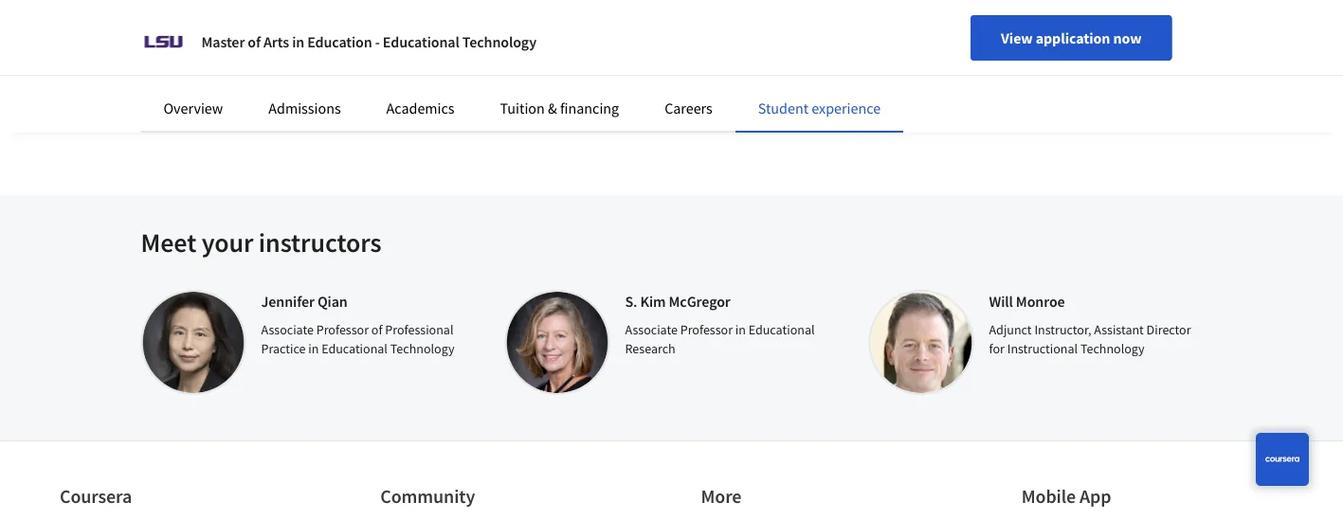 Task type: describe. For each thing, give the bounding box(es) containing it.
instructor,
[[1035, 321, 1091, 338]]

choose
[[524, 27, 570, 45]]

professor for jennifer qian
[[316, 321, 369, 338]]

app
[[1080, 485, 1111, 509]]

for
[[989, 340, 1005, 357]]

pace
[[496, 72, 526, 91]]

assistant
[[1094, 321, 1144, 338]]

used
[[1094, 27, 1124, 45]]

memories.
[[371, 95, 438, 114]]

educational inside 'associate professor in educational research'
[[749, 321, 815, 338]]

adjunct
[[989, 321, 1032, 338]]

director
[[1147, 321, 1191, 338]]

students for students do not have to choose between family and education. students can earn a degree at their own pace while making family memories.
[[371, 27, 427, 45]]

degree
[[371, 72, 414, 91]]

technology for master of arts in education - educational technology
[[462, 32, 537, 51]]

view application now button
[[971, 15, 1172, 61]]

do
[[430, 27, 447, 45]]

and
[[413, 49, 437, 68]]

educational for master of arts in education - educational technology
[[383, 32, 459, 51]]

innovations
[[981, 27, 1055, 45]]

academics link
[[386, 99, 455, 118]]

in inside students develop technology-enabled academic innovations to be used in various fields.
[[1127, 27, 1139, 45]]

in inside 'associate professor in educational research'
[[735, 321, 746, 338]]

practice
[[261, 340, 306, 357]]

-
[[375, 32, 380, 51]]

s.
[[625, 292, 637, 311]]

louisiana state university logo image
[[141, 19, 186, 64]]

community
[[380, 485, 475, 509]]

in inside associate professor of professional practice in educational technology
[[308, 340, 319, 357]]

own
[[466, 72, 493, 91]]

overview
[[164, 99, 223, 118]]

develop
[[976, 4, 1028, 23]]

to inside students develop technology-enabled academic innovations to be used in various fields.
[[1058, 27, 1072, 45]]

admissions
[[269, 99, 341, 118]]

will
[[989, 292, 1013, 311]]

be
[[1075, 27, 1091, 45]]

student experience
[[758, 99, 881, 118]]

students for students develop technology-enabled academic innovations to be used in various fields.
[[917, 4, 973, 23]]

will monroe image
[[869, 290, 974, 395]]

tuition & financing
[[500, 99, 619, 118]]

s. kim mcgregor image
[[505, 290, 610, 395]]

their
[[433, 72, 463, 91]]

application
[[1036, 28, 1110, 47]]

making
[[567, 72, 614, 91]]

associate professor in educational research
[[625, 321, 815, 357]]

while
[[529, 72, 564, 91]]

research
[[625, 340, 676, 357]]

tuition
[[500, 99, 545, 118]]

admissions link
[[269, 99, 341, 118]]

academics
[[386, 99, 455, 118]]

careers link
[[665, 99, 713, 118]]

of inside associate professor of professional practice in educational technology
[[371, 321, 382, 338]]

kim
[[640, 292, 666, 311]]

meet
[[141, 226, 196, 259]]

careers
[[665, 99, 713, 118]]

at
[[417, 72, 430, 91]]

can
[[571, 49, 593, 68]]

tuition & financing link
[[500, 99, 619, 118]]

s. kim mcgregor
[[625, 292, 731, 311]]

meet your instructors
[[141, 226, 381, 259]]

your
[[202, 226, 253, 259]]



Task type: vqa. For each thing, say whether or not it's contained in the screenshot.


Task type: locate. For each thing, give the bounding box(es) containing it.
students do not have to choose between family and education. students can earn a degree at their own pace while making family memories.
[[371, 27, 656, 114]]

1 associate from the left
[[261, 321, 314, 338]]

students develop technology-enabled academic innovations to be used in various fields.
[[917, 4, 1188, 68]]

associate
[[261, 321, 314, 338], [625, 321, 678, 338]]

1 vertical spatial students
[[371, 27, 427, 45]]

professor inside 'associate professor in educational research'
[[680, 321, 733, 338]]

1 horizontal spatial professor
[[680, 321, 733, 338]]

enabled
[[1106, 4, 1158, 23]]

associate up research
[[625, 321, 678, 338]]

master of arts in education - educational technology
[[201, 32, 537, 51]]

overview link
[[164, 99, 223, 118]]

2 to from the left
[[1058, 27, 1072, 45]]

technology
[[462, 32, 537, 51], [390, 340, 454, 357], [1081, 340, 1145, 357]]

a
[[628, 49, 635, 68]]

technology-
[[1031, 4, 1106, 23]]

technology inside associate professor of professional practice in educational technology
[[390, 340, 454, 357]]

in
[[1127, 27, 1139, 45], [292, 32, 304, 51], [735, 321, 746, 338], [308, 340, 319, 357]]

students inside students develop technology-enabled academic innovations to be used in various fields.
[[917, 4, 973, 23]]

jennifer qian
[[261, 292, 348, 311]]

financing
[[560, 99, 619, 118]]

earn
[[596, 49, 625, 68]]

associate professor of professional practice in educational technology
[[261, 321, 454, 357]]

technology up pace
[[462, 32, 537, 51]]

will monroe
[[989, 292, 1065, 311]]

education
[[307, 32, 372, 51]]

education.
[[440, 49, 508, 68]]

1 vertical spatial family
[[617, 72, 656, 91]]

1 horizontal spatial associate
[[625, 321, 678, 338]]

between
[[573, 27, 628, 45]]

students up and
[[371, 27, 427, 45]]

more
[[701, 485, 742, 509]]

1 horizontal spatial family
[[617, 72, 656, 91]]

2 professor from the left
[[680, 321, 733, 338]]

mcgregor
[[669, 292, 731, 311]]

0 horizontal spatial professor
[[316, 321, 369, 338]]

educational for associate professor of professional practice in educational technology
[[321, 340, 388, 357]]

professor inside associate professor of professional practice in educational technology
[[316, 321, 369, 338]]

0 horizontal spatial to
[[508, 27, 521, 45]]

jennifer qian image
[[141, 290, 246, 395]]

view
[[1001, 28, 1033, 47]]

1 horizontal spatial to
[[1058, 27, 1072, 45]]

technology down the professional
[[390, 340, 454, 357]]

of left arts
[[248, 32, 261, 51]]

arts
[[264, 32, 289, 51]]

adjunct instructor, assistant director for instructional technology
[[989, 321, 1191, 357]]

have
[[475, 27, 505, 45]]

0 horizontal spatial students
[[371, 27, 427, 45]]

1 professor from the left
[[316, 321, 369, 338]]

0 horizontal spatial associate
[[261, 321, 314, 338]]

associate up practice
[[261, 321, 314, 338]]

professor
[[316, 321, 369, 338], [680, 321, 733, 338]]

family down 'a'
[[617, 72, 656, 91]]

professor for s. kim mcgregor
[[680, 321, 733, 338]]

2 vertical spatial educational
[[321, 340, 388, 357]]

educational inside associate professor of professional practice in educational technology
[[321, 340, 388, 357]]

to right the have
[[508, 27, 521, 45]]

0 vertical spatial family
[[371, 49, 410, 68]]

0 horizontal spatial technology
[[390, 340, 454, 357]]

students
[[917, 4, 973, 23], [371, 27, 427, 45], [511, 49, 567, 68]]

1 horizontal spatial students
[[511, 49, 567, 68]]

1 horizontal spatial technology
[[462, 32, 537, 51]]

family up the degree
[[371, 49, 410, 68]]

associate for s.
[[625, 321, 678, 338]]

associate inside 'associate professor in educational research'
[[625, 321, 678, 338]]

student experience link
[[758, 99, 881, 118]]

instructors
[[259, 226, 381, 259]]

fields.
[[917, 49, 955, 68]]

jennifer
[[261, 292, 315, 311]]

master
[[201, 32, 245, 51]]

educational
[[383, 32, 459, 51], [749, 321, 815, 338], [321, 340, 388, 357]]

of
[[248, 32, 261, 51], [371, 321, 382, 338]]

various
[[1142, 27, 1188, 45]]

mobile
[[1022, 485, 1076, 509]]

0 vertical spatial of
[[248, 32, 261, 51]]

0 vertical spatial educational
[[383, 32, 459, 51]]

to left the be
[[1058, 27, 1072, 45]]

1 vertical spatial educational
[[749, 321, 815, 338]]

monroe
[[1016, 292, 1065, 311]]

students up while
[[511, 49, 567, 68]]

mobile app
[[1022, 485, 1111, 509]]

technology inside adjunct instructor, assistant director for instructional technology
[[1081, 340, 1145, 357]]

professional
[[385, 321, 454, 338]]

2 associate from the left
[[625, 321, 678, 338]]

1 horizontal spatial of
[[371, 321, 382, 338]]

technology for associate professor of professional practice in educational technology
[[390, 340, 454, 357]]

0 horizontal spatial of
[[248, 32, 261, 51]]

1 to from the left
[[508, 27, 521, 45]]

2 horizontal spatial technology
[[1081, 340, 1145, 357]]

&
[[548, 99, 557, 118]]

0 vertical spatial students
[[917, 4, 973, 23]]

family
[[371, 49, 410, 68], [617, 72, 656, 91]]

instructional
[[1007, 340, 1078, 357]]

of left the professional
[[371, 321, 382, 338]]

professor down the mcgregor
[[680, 321, 733, 338]]

2 horizontal spatial students
[[917, 4, 973, 23]]

to
[[508, 27, 521, 45], [1058, 27, 1072, 45]]

to inside the students do not have to choose between family and education. students can earn a degree at their own pace while making family memories.
[[508, 27, 521, 45]]

coursera
[[60, 485, 132, 509]]

students up academic
[[917, 4, 973, 23]]

qian
[[317, 292, 348, 311]]

student
[[758, 99, 809, 118]]

technology down assistant
[[1081, 340, 1145, 357]]

professor down the qian at the bottom
[[316, 321, 369, 338]]

academic
[[917, 27, 978, 45]]

2 vertical spatial students
[[511, 49, 567, 68]]

associate for jennifer
[[261, 321, 314, 338]]

experience
[[812, 99, 881, 118]]

0 horizontal spatial family
[[371, 49, 410, 68]]

associate inside associate professor of professional practice in educational technology
[[261, 321, 314, 338]]

now
[[1113, 28, 1142, 47]]

1 vertical spatial of
[[371, 321, 382, 338]]

not
[[450, 27, 472, 45]]

view application now
[[1001, 28, 1142, 47]]



